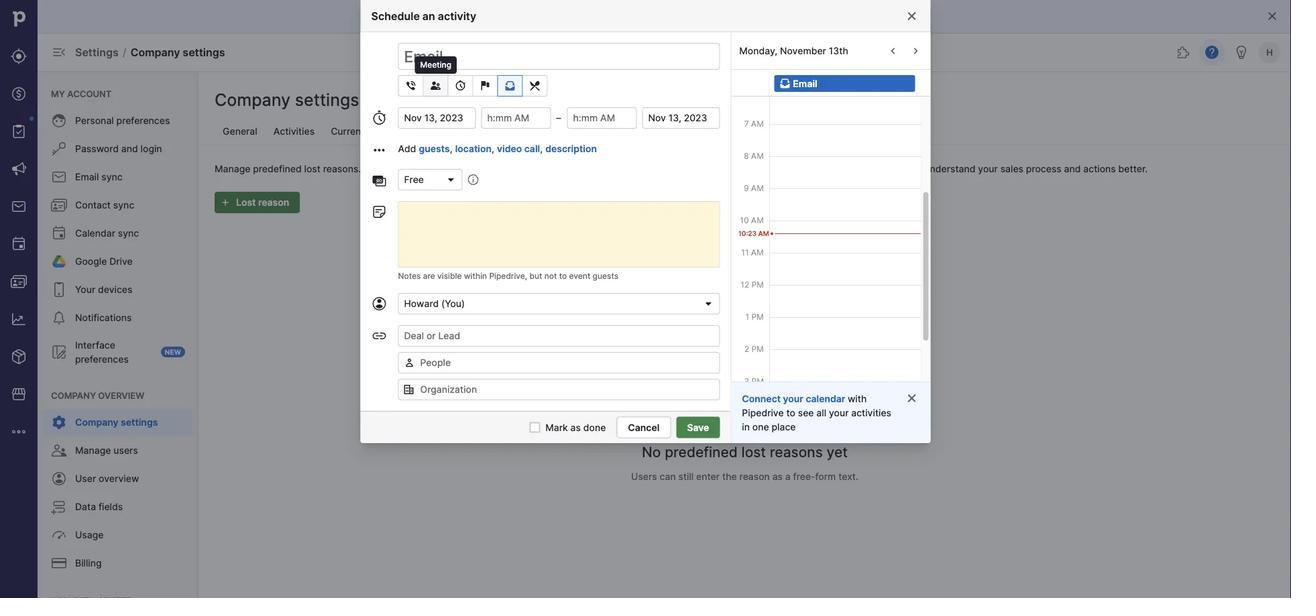 Task type: locate. For each thing, give the bounding box(es) containing it.
0 vertical spatial overview
[[98, 390, 144, 401]]

guests down lost reasons
[[419, 143, 450, 155]]

pm right "5"
[[751, 441, 764, 450]]

1 vertical spatial email
[[75, 171, 99, 183]]

still
[[678, 471, 694, 483]]

1 horizontal spatial predefined
[[665, 443, 738, 460]]

1 horizontal spatial company settings
[[215, 90, 359, 110]]

am right 7
[[751, 119, 764, 128]]

–
[[556, 112, 561, 124]]

none field people
[[398, 352, 720, 374]]

1 horizontal spatial color primary inverted image
[[780, 78, 790, 89]]

guests right the event
[[593, 271, 618, 281]]

color undefined image left data
[[51, 499, 67, 515]]

pm for 5 pm
[[751, 441, 764, 450]]

0 horizontal spatial as
[[467, 163, 477, 174]]

0 horizontal spatial and
[[121, 143, 138, 155]]

1 vertical spatial predefined
[[665, 443, 738, 460]]

sync up calendar sync link
[[113, 200, 134, 211]]

deal left help
[[844, 163, 863, 174]]

a left free-
[[785, 471, 791, 483]]

personal
[[75, 115, 114, 126]]

billing
[[75, 558, 102, 569]]

am
[[751, 87, 764, 96], [751, 119, 764, 128], [751, 151, 764, 161], [751, 183, 764, 193], [751, 215, 764, 225], [751, 248, 764, 257]]

0 horizontal spatial your
[[783, 393, 803, 404]]

am right 11
[[751, 248, 764, 257]]

0 horizontal spatial lost
[[236, 197, 256, 208]]

color undefined image left billing
[[51, 555, 67, 571]]

predefined
[[253, 163, 302, 174], [665, 443, 738, 460]]

sync up drive
[[118, 228, 139, 239]]

1 vertical spatial company settings
[[75, 417, 158, 428]]

0 horizontal spatial company settings
[[75, 417, 158, 428]]

howard
[[404, 298, 439, 310]]

deal left is
[[400, 163, 419, 174]]

no predefined lost reasons yet
[[642, 443, 848, 460]]

to right not
[[559, 271, 567, 281]]

pm right 3
[[751, 376, 764, 386]]

6 am from the top
[[751, 248, 764, 257]]

lost for reasons.
[[304, 163, 321, 174]]

manage up the user
[[75, 445, 111, 456]]

pm for 1 pm
[[751, 312, 764, 322]]

3 am from the top
[[751, 151, 764, 161]]

overview up company settings menu item
[[98, 390, 144, 401]]

0 horizontal spatial users
[[114, 445, 138, 456]]

marked
[[431, 163, 464, 174]]

0 vertical spatial sync
[[101, 171, 123, 183]]

color primary inverted image inside "schedule an activity" dialog
[[780, 78, 790, 89]]

email left click
[[793, 78, 817, 89]]

am right 10 on the right top of page
[[751, 215, 764, 225]]

lost inside the lost reason button
[[236, 197, 256, 208]]

none field down people field
[[398, 379, 720, 400]]

reasons up free-
[[770, 443, 823, 460]]

sync inside contact sync link
[[113, 200, 134, 211]]

None text field
[[398, 107, 476, 129], [642, 107, 720, 129], [398, 107, 476, 129], [642, 107, 720, 129]]

2 horizontal spatial lost
[[825, 163, 841, 174]]

0 vertical spatial preferences
[[116, 115, 170, 126]]

2 h:mm am text field from the left
[[567, 107, 637, 129]]

a right when
[[392, 163, 397, 174]]

as inside "schedule an activity" dialog
[[571, 422, 581, 433]]

insights image
[[11, 311, 27, 327]]

2 color undefined image from the top
[[51, 310, 67, 326]]

a right for
[[817, 163, 822, 174]]

1 color undefined image from the top
[[51, 225, 67, 241]]

7 am
[[744, 119, 764, 128]]

2 vertical spatial none field
[[398, 379, 720, 400]]

am for 9 am
[[751, 183, 764, 193]]

can left "still"
[[660, 471, 676, 483]]

2 vertical spatial to
[[786, 407, 795, 419]]

users
[[501, 163, 526, 174], [114, 445, 138, 456]]

color primary image inside people field
[[404, 358, 415, 368]]

color undefined image inside personal preferences link
[[51, 113, 67, 129]]

1 horizontal spatial h:mm am text field
[[567, 107, 637, 129]]

color undefined image left password
[[51, 141, 67, 157]]

color undefined image inside your devices link
[[51, 282, 67, 298]]

0 vertical spatial manage
[[215, 163, 250, 174]]

1 horizontal spatial a
[[785, 471, 791, 483]]

0 horizontal spatial the
[[722, 471, 737, 483]]

2 none field from the top
[[398, 352, 720, 374]]

1 vertical spatial overview
[[99, 473, 139, 485]]

color undefined image left usage
[[51, 527, 67, 543]]

1 horizontal spatial email
[[793, 78, 817, 89]]

color undefined image left manage users
[[51, 443, 67, 459]]

am for 6 am
[[751, 87, 764, 96]]

pm right "2"
[[751, 344, 764, 354]]

overview inside user overview link
[[99, 473, 139, 485]]

lost for reasons
[[742, 443, 766, 460]]

4 am from the top
[[751, 183, 764, 193]]

2 vertical spatial reason
[[740, 471, 770, 483]]

pm right 4
[[751, 408, 764, 418]]

0 horizontal spatial ,
[[450, 143, 453, 155]]

1 horizontal spatial the
[[752, 163, 767, 174]]

monday,
[[739, 45, 778, 57]]

can left help
[[865, 163, 881, 174]]

2 horizontal spatial as
[[772, 471, 783, 483]]

currencies
[[331, 126, 379, 137]]

1 pm from the top
[[751, 280, 764, 289]]

color primary image inside howard (you) popup button
[[703, 298, 714, 309]]

sales assistant image
[[1234, 44, 1250, 60]]

as
[[467, 163, 477, 174], [571, 422, 581, 433], [772, 471, 783, 483]]

sync up contact sync link at the top left of the page
[[101, 171, 123, 183]]

color undefined image inside company settings "link"
[[51, 415, 67, 431]]

color undefined image inside calendar sync link
[[51, 225, 67, 241]]

2 vertical spatial your
[[829, 407, 849, 419]]

company right /
[[130, 46, 180, 59]]

0 horizontal spatial settings
[[121, 417, 158, 428]]

4 pm from the top
[[751, 376, 764, 386]]

overview
[[98, 390, 144, 401], [99, 473, 139, 485]]

these
[[624, 163, 649, 174]]

as left free-
[[772, 471, 783, 483]]

h button
[[1256, 39, 1283, 66]]

guests
[[419, 143, 450, 155], [593, 271, 618, 281]]

1 horizontal spatial as
[[571, 422, 581, 433]]

3 color undefined image from the top
[[51, 344, 67, 360]]

8 am
[[744, 151, 764, 161]]

menu for schedule an activity
[[0, 0, 38, 598]]

1 h:mm am text field from the left
[[481, 107, 551, 129]]

1 vertical spatial sync
[[113, 200, 134, 211]]

color undefined image inside user overview link
[[51, 471, 67, 487]]

add
[[398, 143, 416, 155]]

Search Pipedrive field
[[525, 39, 766, 66]]

settings / company settings
[[75, 46, 225, 59]]

for
[[802, 163, 814, 174]]

0 vertical spatial predefined
[[253, 163, 302, 174]]

, left 'description'
[[540, 143, 543, 155]]

color undefined image
[[51, 113, 67, 129], [11, 123, 27, 140], [51, 141, 67, 157], [51, 169, 67, 185], [51, 197, 67, 213], [51, 254, 67, 270], [51, 282, 67, 298], [51, 415, 67, 431], [51, 443, 67, 459], [51, 527, 67, 543], [51, 555, 67, 571]]

2 horizontal spatial your
[[978, 163, 998, 174]]

to inside 'with pipedrive to see all your activities in one place'
[[786, 407, 795, 419]]

company settings up activities
[[215, 90, 359, 110]]

0 vertical spatial email
[[793, 78, 817, 89]]

0 vertical spatial none field
[[398, 325, 720, 347]]

sync inside calendar sync link
[[118, 228, 139, 239]]

preferences inside personal preferences link
[[116, 115, 170, 126]]

color undefined image inside email sync link
[[51, 169, 67, 185]]

1 horizontal spatial deal
[[844, 163, 863, 174]]

1 vertical spatial manage
[[75, 445, 111, 456]]

am right 6 at the top of page
[[751, 87, 764, 96]]

as right mark
[[571, 422, 581, 433]]

0 vertical spatial color primary inverted image
[[780, 78, 790, 89]]

am for 7 am
[[751, 119, 764, 128]]

lost reason
[[236, 197, 289, 208]]

google
[[75, 256, 107, 267]]

notifications
[[75, 312, 132, 324]]

general
[[223, 126, 257, 137]]

fields
[[99, 501, 123, 513]]

0 horizontal spatial manage
[[75, 445, 111, 456]]

0 horizontal spatial h:mm am text field
[[481, 107, 551, 129]]

mark
[[546, 422, 568, 433]]

usage
[[75, 530, 104, 541]]

2 horizontal spatial to
[[843, 77, 851, 87]]

0 horizontal spatial lost
[[304, 163, 321, 174]]

1 horizontal spatial your
[[829, 407, 849, 419]]

color undefined image inside the manage users link
[[51, 443, 67, 459]]

your
[[978, 163, 998, 174], [783, 393, 803, 404], [829, 407, 849, 419]]

reasons up is
[[417, 126, 452, 137]]

previous day image
[[885, 46, 901, 56]]

more image
[[11, 424, 27, 440]]

1 horizontal spatial users
[[501, 163, 526, 174]]

color undefined image down deals image
[[11, 123, 27, 140]]

0 horizontal spatial email
[[75, 171, 99, 183]]

drive
[[109, 256, 133, 267]]

0 vertical spatial reason
[[769, 163, 799, 174]]

to down the connect your calendar
[[786, 407, 795, 419]]

None field
[[398, 325, 720, 347], [398, 352, 720, 374], [398, 379, 720, 400]]

h
[[1266, 47, 1273, 57]]

1 vertical spatial none field
[[398, 352, 720, 374]]

my account
[[51, 89, 112, 99]]

none field "organization"
[[398, 379, 720, 400]]

2 am from the top
[[751, 119, 764, 128]]

0 vertical spatial settings
[[183, 46, 225, 59]]

Howard (You) field
[[398, 293, 720, 315]]

0 vertical spatial to
[[843, 77, 851, 87]]

color undefined image for user overview
[[51, 471, 67, 487]]

0 horizontal spatial reasons
[[417, 126, 452, 137]]

and left actions
[[1064, 163, 1081, 174]]

next day image
[[908, 46, 924, 56]]

interface
[[75, 339, 115, 351]]

1 horizontal spatial to
[[786, 407, 795, 419]]

0 horizontal spatial predefined
[[253, 163, 302, 174]]

enter
[[696, 471, 720, 483]]

color undefined image left google
[[51, 254, 67, 270]]

1 horizontal spatial reasons
[[770, 443, 823, 460]]

overview for company overview
[[98, 390, 144, 401]]

6 am
[[744, 87, 764, 96]]

lost left reasons.
[[304, 163, 321, 174]]

2 vertical spatial sync
[[118, 228, 139, 239]]

, up marked
[[450, 143, 453, 155]]

pm
[[751, 280, 764, 289], [751, 312, 764, 322], [751, 344, 764, 354], [751, 376, 764, 386], [751, 408, 764, 418], [751, 441, 764, 450]]

email for email
[[793, 78, 817, 89]]

pm right 12
[[751, 280, 764, 289]]

0 horizontal spatial color primary inverted image
[[217, 197, 233, 208]]

color undefined image for email
[[51, 169, 67, 185]]

3 none field from the top
[[398, 379, 720, 400]]

manage predefined lost reasons. when a deal is marked as lost, users can choose between these options. documenting the reason for a lost deal can help you understand your sales process and actions better.
[[215, 163, 1148, 174]]

1 horizontal spatial manage
[[215, 163, 250, 174]]

0 vertical spatial lost
[[395, 126, 415, 137]]

1 vertical spatial color primary inverted image
[[217, 197, 233, 208]]

1 pm
[[745, 312, 764, 322]]

pm right 1
[[751, 312, 764, 322]]

color primary image
[[1267, 11, 1278, 21], [502, 80, 518, 91], [446, 174, 456, 185], [371, 204, 387, 220], [371, 296, 387, 312], [703, 298, 714, 309], [907, 393, 917, 404], [529, 422, 540, 433]]

color undefined image inside notifications link
[[51, 310, 67, 326]]

h:mm AM text field
[[481, 107, 551, 129], [567, 107, 637, 129]]

h:mm am text field right the "–"
[[567, 107, 637, 129]]

and left login
[[121, 143, 138, 155]]

documenting
[[690, 163, 749, 174]]

lost
[[304, 163, 321, 174], [825, 163, 841, 174], [742, 443, 766, 460]]

2 horizontal spatial a
[[817, 163, 822, 174]]

pm for 4 pm
[[751, 408, 764, 418]]

1 vertical spatial preferences
[[75, 353, 129, 365]]

howard (you)
[[404, 298, 465, 310]]

the right enter
[[722, 471, 737, 483]]

1 horizontal spatial lost
[[395, 126, 415, 137]]

am right 9
[[751, 183, 764, 193]]

lost right for
[[825, 163, 841, 174]]

5
[[744, 441, 749, 450]]

contact
[[75, 200, 111, 211]]

notes
[[398, 271, 421, 281]]

1 vertical spatial the
[[722, 471, 737, 483]]

yet
[[827, 443, 848, 460]]

menu containing personal preferences
[[38, 71, 199, 598]]

color undefined image left the your
[[51, 282, 67, 298]]

howard (you) button
[[398, 293, 720, 315]]

password and login link
[[43, 135, 193, 162]]

1 vertical spatial reason
[[258, 197, 289, 208]]

preferences up login
[[116, 115, 170, 126]]

email sync
[[75, 171, 123, 183]]

am right 8
[[751, 151, 764, 161]]

5 color undefined image from the top
[[51, 499, 67, 515]]

campaigns image
[[11, 161, 27, 177]]

0 vertical spatial as
[[467, 163, 477, 174]]

color undefined image inside data fields link
[[51, 499, 67, 515]]

home image
[[9, 9, 29, 29]]

1 am from the top
[[751, 87, 764, 96]]

0 vertical spatial reasons
[[417, 126, 452, 137]]

connect
[[742, 393, 781, 404]]

deal
[[400, 163, 419, 174], [844, 163, 863, 174]]

1 horizontal spatial and
[[1064, 163, 1081, 174]]

better.
[[1119, 163, 1148, 174]]

0 horizontal spatial guests
[[419, 143, 450, 155]]

2 vertical spatial settings
[[121, 417, 158, 428]]

0 horizontal spatial deal
[[400, 163, 419, 174]]

color undefined image left the user
[[51, 471, 67, 487]]

color undefined image inside google drive link
[[51, 254, 67, 270]]

4 pm
[[744, 408, 764, 418]]

company settings up the manage users link
[[75, 417, 158, 428]]

11
[[741, 248, 749, 257]]

predefined down "save" button on the bottom right
[[665, 443, 738, 460]]

color undefined image for contact
[[51, 197, 67, 213]]

color undefined image left "calendar"
[[51, 225, 67, 241]]

lost for lost reasons
[[395, 126, 415, 137]]

People text field
[[415, 353, 719, 373]]

color undefined image inside billing 'link'
[[51, 555, 67, 571]]

can down call
[[528, 163, 545, 174]]

color primary inverted image left lost reason
[[217, 197, 233, 208]]

sync inside email sync link
[[101, 171, 123, 183]]

1 horizontal spatial ,
[[492, 143, 494, 155]]

2 horizontal spatial settings
[[295, 90, 359, 110]]

color undefined image inside contact sync link
[[51, 197, 67, 213]]

overview up data fields link
[[99, 473, 139, 485]]

in
[[742, 421, 750, 433]]

1 horizontal spatial guests
[[593, 271, 618, 281]]

5 am from the top
[[751, 215, 764, 225]]

1 vertical spatial as
[[571, 422, 581, 433]]

and
[[121, 143, 138, 155], [1064, 163, 1081, 174]]

sync for calendar sync
[[118, 228, 139, 239]]

to left add
[[843, 77, 851, 87]]

activity
[[438, 9, 476, 22]]

company down company overview
[[75, 417, 118, 428]]

h:mm am text field up video
[[481, 107, 551, 129]]

color primary inverted image inside the lost reason button
[[217, 197, 233, 208]]

none field up people field
[[398, 325, 720, 347]]

2 pm
[[744, 344, 764, 354]]

11 am
[[741, 248, 764, 257]]

calendar
[[806, 393, 845, 404]]

0 horizontal spatial to
[[559, 271, 567, 281]]

1 none field from the top
[[398, 325, 720, 347]]

manage for manage predefined lost reasons. when a deal is marked as lost, users can choose between these options. documenting the reason for a lost deal can help you understand your sales process and actions better.
[[215, 163, 250, 174]]

color undefined image right the more image
[[51, 415, 67, 431]]

deals image
[[11, 86, 27, 102]]

email
[[793, 78, 817, 89], [75, 171, 99, 183]]

0 vertical spatial company settings
[[215, 90, 359, 110]]

color undefined image for password
[[51, 141, 67, 157]]

0 vertical spatial and
[[121, 143, 138, 155]]

5 pm from the top
[[751, 408, 764, 418]]

predefined up lost reason
[[253, 163, 302, 174]]

color primary image
[[403, 80, 419, 91], [428, 80, 444, 91], [452, 80, 469, 91], [477, 80, 493, 91], [527, 80, 543, 91], [371, 110, 387, 126], [371, 142, 387, 158], [371, 173, 387, 189], [371, 328, 387, 344], [404, 358, 415, 368], [403, 384, 414, 395]]

email up "contact"
[[75, 171, 99, 183]]

none field 'deal or lead'
[[398, 325, 720, 347]]

2 pm from the top
[[751, 312, 764, 322]]

users up user overview link
[[114, 445, 138, 456]]

company up general
[[215, 90, 290, 110]]

color undefined image left email sync
[[51, 169, 67, 185]]

color undefined image down my
[[51, 113, 67, 129]]

color undefined image for personal
[[51, 113, 67, 129]]

color undefined image left "contact"
[[51, 197, 67, 213]]

6 pm from the top
[[751, 441, 764, 450]]

menu toggle image
[[51, 44, 67, 60]]

personal preferences link
[[43, 107, 193, 134]]

users down video
[[501, 163, 526, 174]]

lost down one
[[742, 443, 766, 460]]

as left lost,
[[467, 163, 477, 174]]

1 horizontal spatial lost
[[742, 443, 766, 460]]

2 horizontal spatial ,
[[540, 143, 543, 155]]

form
[[815, 471, 836, 483]]

1 vertical spatial guests
[[593, 271, 618, 281]]

color primary inverted image down quick add icon
[[780, 78, 790, 89]]

color undefined image inside password and login link
[[51, 141, 67, 157]]

company inside "link"
[[75, 417, 118, 428]]

menu
[[0, 0, 38, 598], [38, 71, 199, 598]]

options.
[[651, 163, 687, 174]]

your up see in the right of the page
[[783, 393, 803, 404]]

text.
[[839, 471, 858, 483]]

meeting
[[420, 60, 451, 70]]

your right all
[[829, 407, 849, 419]]

manage for manage users
[[75, 445, 111, 456]]

activities
[[851, 407, 891, 419]]

the down 8 am
[[752, 163, 767, 174]]

1 vertical spatial lost
[[236, 197, 256, 208]]

preferences down interface
[[75, 353, 129, 365]]

Free field
[[398, 169, 462, 190]]

color undefined image
[[51, 225, 67, 241], [51, 310, 67, 326], [51, 344, 67, 360], [51, 471, 67, 487], [51, 499, 67, 515]]

email inside "schedule an activity" dialog
[[793, 78, 817, 89]]

event
[[569, 271, 590, 281]]

4 color undefined image from the top
[[51, 471, 67, 487]]

reasons.
[[323, 163, 361, 174]]

2 vertical spatial as
[[772, 471, 783, 483]]

, left video
[[492, 143, 494, 155]]

company settings menu item
[[38, 409, 199, 436]]

none field up "organization" text field
[[398, 352, 720, 374]]

1 vertical spatial to
[[559, 271, 567, 281]]

color primary inverted image
[[780, 78, 790, 89], [217, 197, 233, 208]]

your left 'sales'
[[978, 163, 998, 174]]

9 am
[[744, 183, 764, 193]]

predefined for manage
[[253, 163, 302, 174]]

color undefined image right insights image
[[51, 310, 67, 326]]

manage down general
[[215, 163, 250, 174]]

my
[[51, 89, 65, 99]]

3 pm from the top
[[751, 344, 764, 354]]

color undefined image for calendar sync
[[51, 225, 67, 241]]

devices
[[98, 284, 132, 295]]

to
[[843, 77, 851, 87], [559, 271, 567, 281], [786, 407, 795, 419]]

reasons
[[417, 126, 452, 137], [770, 443, 823, 460]]

color undefined image left interface
[[51, 344, 67, 360]]

color undefined image for company
[[51, 415, 67, 431]]



Task type: describe. For each thing, give the bounding box(es) containing it.
company settings inside company settings "link"
[[75, 417, 158, 428]]

color undefined image for google
[[51, 254, 67, 270]]

0 vertical spatial your
[[978, 163, 998, 174]]

settings
[[75, 46, 119, 59]]

email for email sync
[[75, 171, 99, 183]]

notes are visible within pipedrive, but not to event guests
[[398, 271, 618, 281]]

color undefined image for data fields
[[51, 499, 67, 515]]

cancel button
[[617, 417, 671, 438]]

color undefined image for notifications
[[51, 310, 67, 326]]

are
[[423, 271, 435, 281]]

account
[[67, 89, 112, 99]]

reason inside button
[[258, 197, 289, 208]]

data fields
[[75, 501, 123, 513]]

click
[[822, 77, 841, 87]]

1 horizontal spatial can
[[660, 471, 676, 483]]

leads image
[[11, 48, 27, 64]]

predefined for no
[[665, 443, 738, 460]]

company overview
[[51, 390, 144, 401]]

choose
[[547, 163, 580, 174]]

schedule
[[371, 9, 420, 22]]

process
[[1026, 163, 1062, 174]]

november
[[780, 45, 826, 57]]

color undefined image for interface preferences
[[51, 344, 67, 360]]

call
[[524, 143, 540, 155]]

sync for contact sync
[[113, 200, 134, 211]]

free
[[404, 174, 424, 185]]

color undefined image inside "usage" link
[[51, 527, 67, 543]]

mark as done
[[546, 422, 606, 433]]

preferences for interface
[[75, 353, 129, 365]]

password and login
[[75, 143, 162, 155]]

free button
[[398, 169, 462, 190]]

between
[[582, 163, 621, 174]]

location
[[455, 143, 492, 155]]

add
[[853, 77, 868, 87]]

usage link
[[43, 522, 193, 549]]

4
[[744, 408, 749, 418]]

not
[[544, 271, 557, 281]]

info image
[[468, 174, 479, 185]]

0 vertical spatial guests
[[419, 143, 450, 155]]

pipedrive
[[742, 407, 784, 419]]

and inside menu
[[121, 143, 138, 155]]

1 vertical spatial and
[[1064, 163, 1081, 174]]

1 vertical spatial settings
[[295, 90, 359, 110]]

no
[[642, 443, 661, 460]]

0 horizontal spatial a
[[392, 163, 397, 174]]

pm for 3 pm
[[751, 376, 764, 386]]

billing link
[[43, 550, 193, 577]]

am for 10 am
[[751, 215, 764, 225]]

quick help image
[[1204, 44, 1220, 60]]

email sync link
[[43, 164, 193, 190]]

when
[[364, 163, 389, 174]]

contact sync link
[[43, 192, 193, 219]]

with pipedrive to see all your activities in one place
[[742, 393, 891, 433]]

within
[[464, 271, 487, 281]]

interface preferences
[[75, 339, 129, 365]]

pm for 12 pm
[[751, 280, 764, 289]]

1 deal from the left
[[400, 163, 419, 174]]

activities
[[273, 126, 315, 137]]

settings inside "link"
[[121, 417, 158, 428]]

/
[[123, 46, 126, 59]]

manage users
[[75, 445, 138, 456]]

data
[[75, 501, 96, 513]]

color primary image inside "organization" field
[[403, 384, 414, 395]]

new
[[165, 348, 181, 356]]

but
[[530, 271, 542, 281]]

you
[[906, 163, 922, 174]]

see
[[798, 407, 814, 419]]

am for 11 am
[[751, 248, 764, 257]]

13th
[[829, 45, 848, 57]]

color undefined image for your
[[51, 282, 67, 298]]

1 vertical spatial reasons
[[770, 443, 823, 460]]

12
[[740, 280, 749, 289]]

color primary image inside free "popup button"
[[446, 174, 456, 185]]

user
[[75, 473, 96, 485]]

0 vertical spatial the
[[752, 163, 767, 174]]

your inside 'with pipedrive to see all your activities in one place'
[[829, 407, 849, 419]]

done
[[583, 422, 606, 433]]

contact sync
[[75, 200, 134, 211]]

all
[[817, 407, 826, 419]]

1 horizontal spatial settings
[[183, 46, 225, 59]]

pm for 2 pm
[[751, 344, 764, 354]]

users can still enter the reason as a free-form text.
[[631, 471, 858, 483]]

0 horizontal spatial can
[[528, 163, 545, 174]]

sales
[[1001, 163, 1024, 174]]

Organization text field
[[398, 379, 720, 400]]

2 horizontal spatial can
[[865, 163, 881, 174]]

2 deal from the left
[[844, 163, 863, 174]]

help
[[884, 163, 903, 174]]

your devices
[[75, 284, 132, 295]]

0 vertical spatial users
[[501, 163, 526, 174]]

click to add
[[822, 77, 868, 87]]

cancel
[[628, 422, 660, 433]]

video
[[497, 143, 522, 155]]

save
[[687, 422, 709, 433]]

manage users link
[[43, 437, 193, 464]]

pipedrive,
[[489, 271, 527, 281]]

Email text field
[[398, 43, 720, 70]]

am for 8 am
[[751, 151, 764, 161]]

schedule an activity dialog
[[0, 0, 1291, 598]]

save button
[[676, 417, 720, 438]]

3 , from the left
[[540, 143, 543, 155]]

5 pm
[[744, 441, 764, 450]]

preferences for personal
[[116, 115, 170, 126]]

menu for activities
[[38, 71, 199, 598]]

products image
[[11, 349, 27, 365]]

sales inbox image
[[11, 199, 27, 215]]

add guests , location , video call , description
[[398, 143, 597, 155]]

Deal or Lead text field
[[398, 325, 720, 347]]

1
[[745, 312, 749, 322]]

1 vertical spatial users
[[114, 445, 138, 456]]

overview for user overview
[[99, 473, 139, 485]]

actions
[[1083, 163, 1116, 174]]

company down the interface preferences
[[51, 390, 96, 401]]

an
[[422, 9, 435, 22]]

3
[[744, 376, 749, 386]]

login
[[141, 143, 162, 155]]

user overview
[[75, 473, 139, 485]]

6
[[744, 87, 749, 96]]

2 , from the left
[[492, 143, 494, 155]]

lost reason button
[[215, 192, 300, 213]]

color undefined image for manage
[[51, 443, 67, 459]]

1 vertical spatial your
[[783, 393, 803, 404]]

1 , from the left
[[450, 143, 453, 155]]

quick add image
[[782, 44, 799, 60]]

marketplace image
[[11, 386, 27, 402]]

12 pm
[[740, 280, 764, 289]]

calendar sync link
[[43, 220, 193, 247]]

(you)
[[441, 298, 465, 310]]

password
[[75, 143, 119, 155]]

sync for email sync
[[101, 171, 123, 183]]

contacts image
[[11, 274, 27, 290]]

activities image
[[11, 236, 27, 252]]

your
[[75, 284, 95, 295]]

7
[[744, 119, 749, 128]]

close image
[[907, 11, 917, 21]]

connect your calendar
[[742, 393, 845, 404]]

with
[[848, 393, 867, 404]]

lost for lost reason
[[236, 197, 256, 208]]

connect your calendar link
[[742, 393, 848, 404]]

schedule an activity
[[371, 9, 476, 22]]

description
[[545, 143, 597, 155]]



Task type: vqa. For each thing, say whether or not it's contained in the screenshot.
color primary inverted icon
yes



